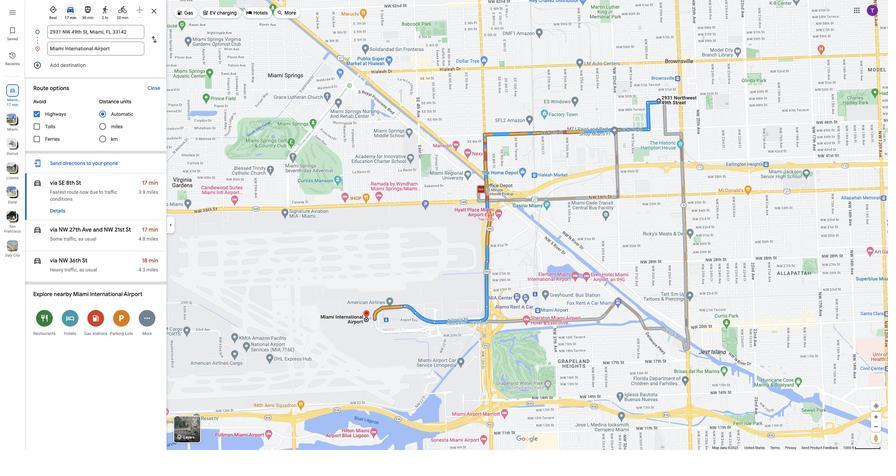 Task type: describe. For each thing, give the bounding box(es) containing it.
driving image for nw 27th ave and nw 21st st
[[33, 225, 42, 235]]

avoid highways
[[33, 99, 66, 117]]

21st
[[115, 227, 125, 234]]

google account: tyler black  
(blacklashes1000@gmail.com) image
[[868, 5, 879, 16]]

 ev charging
[[202, 9, 237, 16]]

route
[[67, 190, 78, 195]]

walking image
[[101, 6, 109, 14]]

min inside  list
[[12, 103, 18, 107]]

Starting point 2931 NW 49th St, Miami, FL 33142 field
[[50, 28, 142, 36]]

km
[[111, 136, 118, 142]]

driving image inside 17 min radio
[[66, 6, 75, 14]]

1000 ft
[[844, 447, 855, 450]]

due
[[90, 190, 98, 195]]

add destination button
[[25, 58, 167, 72]]

units
[[120, 99, 131, 105]]

directions
[[63, 160, 85, 167]]

add
[[50, 62, 59, 68]]

27th
[[69, 227, 81, 234]]

send product feedback
[[802, 447, 839, 450]]

international
[[90, 291, 123, 298]]

 for nw 36th st
[[33, 256, 42, 266]]

 for se 8th st
[[33, 178, 42, 188]]

3
[[12, 142, 15, 147]]

avoid
[[33, 99, 46, 105]]

gas inside the  gas
[[184, 10, 193, 16]]

min inside 17 min 3.9 miles
[[149, 180, 158, 187]]

2 for livonia
[[12, 167, 15, 172]]

to inside button
[[87, 160, 91, 167]]

miami inside  list
[[7, 127, 18, 132]]

via for 27th
[[50, 227, 57, 234]]

lots
[[125, 332, 133, 336]]

details
[[50, 208, 65, 214]]

driving image inside directions main content
[[33, 256, 42, 266]]

miles for nw 27th ave and nw 21st st
[[147, 236, 158, 242]]

send directions to your phone
[[50, 160, 118, 167]]

united states
[[745, 447, 766, 450]]

via nw 27th ave and nw 21st st some traffic, as usual
[[50, 227, 131, 242]]

se
[[59, 180, 65, 187]]

miami inside directions main content
[[73, 291, 89, 298]]

recents
[[5, 61, 20, 66]]

 more
[[277, 9, 297, 16]]

5 places element
[[7, 117, 15, 124]]

4
[[12, 215, 15, 220]]

collapse side panel image
[[167, 222, 175, 229]]

5
[[12, 118, 15, 123]]

18
[[142, 258, 147, 265]]

gas stations button
[[83, 306, 109, 340]]

2 places element for livonia
[[7, 166, 15, 172]]

google maps element
[[0, 0, 889, 451]]

2 for doral
[[12, 191, 15, 196]]

explore nearby miami international airport
[[33, 291, 143, 298]]

hotels button
[[57, 306, 83, 340]]

cycling image
[[118, 6, 127, 14]]

reverse starting point and destination image
[[150, 35, 158, 44]]

ft
[[853, 447, 855, 450]]

phone
[[104, 160, 118, 167]]

2 hr radio
[[98, 3, 113, 20]]

explore
[[33, 291, 52, 298]]

close directions image
[[150, 7, 158, 15]]

airport
[[124, 291, 143, 298]]

3 places element
[[7, 142, 15, 148]]

2 list item from the top
[[25, 42, 167, 56]]

more inside  more
[[285, 10, 297, 16]]

san francisco
[[4, 225, 21, 234]]

francisco
[[4, 230, 21, 234]]

terms
[[771, 447, 781, 450]]

parking lots
[[110, 332, 133, 336]]

miles for nw 36th st
[[147, 267, 158, 273]]

st for 36th
[[82, 258, 87, 265]]

3.9
[[139, 190, 145, 195]]

hotels inside button
[[64, 332, 76, 336]]

min inside option
[[87, 16, 94, 20]]

usual inside via nw 36th st heavy traffic, as usual
[[85, 267, 97, 273]]

parking lots button
[[109, 306, 134, 340]]

zoom out image
[[874, 425, 880, 430]]

17 min 3.9 miles
[[139, 180, 158, 195]]

as inside via nw 36th st heavy traffic, as usual
[[79, 267, 84, 273]]

17 min 4.8 miles
[[139, 227, 158, 242]]

options
[[50, 85, 69, 92]]

parking
[[110, 332, 124, 336]]

city
[[13, 253, 20, 258]]

detroit
[[7, 152, 18, 156]]

driving image for se 8th st
[[33, 178, 42, 188]]

feedback
[[824, 447, 839, 450]]

map
[[713, 447, 720, 450]]

nearby
[[54, 291, 72, 298]]

38 min
[[82, 16, 94, 20]]

saved button
[[0, 24, 25, 43]]

privacy
[[786, 447, 797, 450]]

daly city
[[5, 253, 20, 258]]

traffic
[[105, 190, 117, 195]]

 hotels
[[246, 9, 268, 16]]

traffic, inside via nw 27th ave and nw 21st st some traffic, as usual
[[64, 236, 77, 242]]

none field the destination miami international airport
[[50, 42, 142, 56]]

now
[[80, 190, 89, 195]]

route
[[33, 85, 49, 92]]

saved
[[7, 36, 18, 41]]


[[202, 9, 209, 16]]

1000
[[844, 447, 852, 450]]

ev
[[210, 10, 216, 16]]

nw for nw 27th ave and nw 21st st
[[59, 227, 68, 234]]

add destination
[[50, 62, 86, 68]]

traffic, inside via nw 36th st heavy traffic, as usual
[[65, 267, 78, 273]]

doral
[[8, 200, 17, 205]]

nw right and
[[104, 227, 113, 234]]

nw for nw 36th st
[[59, 258, 68, 265]]

17 inside 17 min 3.9 miles
[[142, 180, 147, 187]]

hr
[[105, 16, 108, 20]]



Task type: locate. For each thing, give the bounding box(es) containing it.
nw up some
[[59, 227, 68, 234]]

2 hr
[[102, 16, 108, 20]]

0 vertical spatial st
[[76, 180, 81, 187]]

0 horizontal spatial hotels
[[64, 332, 76, 336]]

none field inside list item
[[50, 25, 142, 39]]

send
[[50, 160, 62, 167], [802, 447, 810, 450]]

gas left stations
[[84, 332, 91, 336]]

2 left the hr
[[102, 16, 104, 20]]

united states button
[[745, 446, 766, 451]]

your
[[92, 160, 103, 167]]

map data ©2023
[[713, 447, 740, 450]]

footer inside google maps element
[[713, 446, 844, 451]]

0 vertical spatial to
[[87, 160, 91, 167]]

2 vertical spatial via
[[50, 258, 57, 265]]

30
[[117, 16, 121, 20]]

0 vertical spatial none field
[[50, 25, 142, 39]]

17 min
[[65, 16, 76, 20], [7, 103, 18, 107]]

1 vertical spatial gas
[[84, 332, 91, 336]]

17 min radio
[[63, 3, 78, 20]]

1 none field from the top
[[50, 25, 142, 39]]

gas
[[184, 10, 193, 16], [84, 332, 91, 336]]

as down 36th
[[79, 267, 84, 273]]

via left se
[[50, 180, 57, 187]]


[[277, 9, 283, 16]]

2 up livonia
[[12, 167, 15, 172]]

route options
[[33, 85, 69, 92]]

more inside button
[[142, 332, 152, 336]]

2 horizontal spatial st
[[126, 227, 131, 234]]

miles inside distance units option group
[[111, 124, 123, 130]]

hotels right 
[[254, 10, 268, 16]]

0 vertical spatial driving image
[[33, 178, 42, 188]]

via
[[50, 180, 57, 187], [50, 227, 57, 234], [50, 258, 57, 265]]

nw inside via nw 36th st heavy traffic, as usual
[[59, 258, 68, 265]]

list item down "38 min"
[[25, 25, 167, 47]]

traffic, down 36th
[[65, 267, 78, 273]]

transit image
[[84, 6, 92, 14]]

highways
[[45, 111, 66, 117]]

via for 8th
[[50, 180, 57, 187]]

1 horizontal spatial gas
[[184, 10, 193, 16]]

0 vertical spatial miami
[[7, 127, 18, 132]]

1 vertical spatial via
[[50, 227, 57, 234]]

0 vertical spatial 2 places element
[[7, 166, 15, 172]]

17 min inside  list
[[7, 103, 18, 107]]

driving image containing 
[[33, 256, 42, 266]]

show your location image
[[874, 404, 880, 410]]

recents button
[[0, 49, 25, 68]]

traffic, down 27th at the bottom of page
[[64, 236, 77, 242]]

 right city
[[33, 256, 42, 266]]

close
[[148, 85, 160, 91]]

1 horizontal spatial miami
[[73, 291, 89, 298]]

0 vertical spatial send
[[50, 160, 62, 167]]

via for 36th
[[50, 258, 57, 265]]

1 2 places element from the top
[[7, 166, 15, 172]]

send left product on the bottom
[[802, 447, 810, 450]]

driving image left transit icon
[[66, 6, 75, 14]]

1 vertical spatial driving image
[[33, 256, 42, 266]]

none field for first list item
[[50, 25, 142, 39]]

18 min 4.3 miles
[[139, 258, 158, 273]]

30 min
[[117, 16, 128, 20]]

ave
[[82, 227, 92, 234]]

usual inside via nw 27th ave and nw 21st st some traffic, as usual
[[85, 236, 96, 242]]

via up heavy
[[50, 258, 57, 265]]

st for 8th
[[76, 180, 81, 187]]

fastest
[[50, 190, 66, 195]]

nw up heavy
[[59, 258, 68, 265]]

0 horizontal spatial more
[[142, 332, 152, 336]]

list inside google maps element
[[25, 25, 167, 56]]

miles for se 8th st
[[147, 190, 158, 195]]

zoom in image
[[874, 415, 880, 420]]

30 min radio
[[115, 3, 130, 20]]

send inside directions main content
[[50, 160, 62, 167]]

via inside via nw 27th ave and nw 21st st some traffic, as usual
[[50, 227, 57, 234]]

 list
[[0, 0, 25, 451]]

to
[[87, 160, 91, 167], [99, 190, 103, 195]]

0 vertical spatial gas
[[184, 10, 193, 16]]

1 vertical spatial driving image
[[33, 225, 42, 235]]

17 min left the 38
[[65, 16, 76, 20]]

list item down starting point 2931 nw 49th st, miami, fl 33142 field
[[25, 42, 167, 56]]

to right due
[[99, 190, 103, 195]]

product
[[811, 447, 823, 450]]

send product feedback button
[[802, 446, 839, 451]]

hotels
[[254, 10, 268, 16], [64, 332, 76, 336]]

1 horizontal spatial driving image
[[66, 6, 75, 14]]


[[9, 87, 16, 94], [33, 178, 42, 188], [33, 225, 42, 235], [33, 256, 42, 266]]

17 right best
[[65, 16, 69, 20]]

driving image right city
[[33, 256, 42, 266]]

1 driving image from the top
[[33, 178, 42, 188]]

more right lots
[[142, 332, 152, 336]]

miles inside the 18 min 4.3 miles
[[147, 267, 158, 273]]

2 vertical spatial st
[[82, 258, 87, 265]]

miles right 4.8
[[147, 236, 158, 242]]

privacy button
[[786, 446, 797, 451]]

heavy
[[50, 267, 63, 273]]

none field down "38 min"
[[50, 25, 142, 39]]

4 places element
[[7, 215, 15, 221]]

more right 
[[285, 10, 297, 16]]

none field for 1st list item from the bottom
[[50, 42, 142, 56]]

traffic,
[[64, 236, 77, 242], [65, 267, 78, 273]]

0 vertical spatial hotels
[[254, 10, 268, 16]]

 right san francisco
[[33, 225, 42, 235]]

1 horizontal spatial st
[[82, 258, 87, 265]]

directions main content
[[25, 0, 167, 451]]

menu image
[[8, 8, 17, 17]]

1 horizontal spatial send
[[802, 447, 810, 450]]

38 min radio
[[81, 3, 95, 20]]

1 horizontal spatial hotels
[[254, 10, 268, 16]]

miami
[[7, 127, 18, 132], [73, 291, 89, 298]]

daly city button
[[0, 238, 25, 259]]

miami right nearby
[[73, 291, 89, 298]]

1 via from the top
[[50, 180, 57, 187]]

2 vertical spatial 2
[[12, 191, 15, 196]]

1 vertical spatial usual
[[85, 267, 97, 273]]


[[177, 9, 183, 16]]

 inside list
[[9, 87, 16, 94]]

miles right 4.3
[[147, 267, 158, 273]]

1 vertical spatial st
[[126, 227, 131, 234]]

best
[[49, 16, 57, 20]]

1 horizontal spatial more
[[285, 10, 297, 16]]

1 vertical spatial 2 places element
[[7, 190, 15, 197]]

restaurants button
[[32, 306, 57, 340]]

1 horizontal spatial 17 min
[[65, 16, 76, 20]]

1 vertical spatial to
[[99, 190, 103, 195]]

min inside the 18 min 4.3 miles
[[149, 258, 158, 265]]

st inside "via se 8th st fastest route now due to traffic conditions"
[[76, 180, 81, 187]]

charging
[[217, 10, 237, 16]]

miami down 5
[[7, 127, 18, 132]]

2 places element up livonia
[[7, 166, 15, 172]]

via inside "via se 8th st fastest route now due to traffic conditions"
[[50, 180, 57, 187]]

17
[[65, 16, 69, 20], [7, 103, 11, 107], [142, 180, 147, 187], [142, 227, 147, 234]]

to left your
[[87, 160, 91, 167]]

3 via from the top
[[50, 258, 57, 265]]

san
[[9, 225, 16, 229]]

footer
[[713, 446, 844, 451]]

17 up 5 places element
[[7, 103, 11, 107]]

1 vertical spatial 2
[[12, 167, 15, 172]]

17 up 4.8
[[142, 227, 147, 234]]

0 vertical spatial 2
[[102, 16, 104, 20]]

hotels left the 'gas stations'
[[64, 332, 76, 336]]

gas stations
[[84, 332, 108, 336]]

driving image
[[66, 6, 75, 14], [33, 256, 42, 266]]

driving image right san francisco
[[33, 225, 42, 235]]

hotels inside  hotels
[[254, 10, 268, 16]]

0 vertical spatial traffic,
[[64, 236, 77, 242]]

0 horizontal spatial gas
[[84, 332, 91, 336]]

2 via from the top
[[50, 227, 57, 234]]

driving image left se
[[33, 178, 42, 188]]

send inside footer
[[802, 447, 810, 450]]

 for nw 27th ave and nw 21st st
[[33, 225, 42, 235]]

via inside via nw 36th st heavy traffic, as usual
[[50, 258, 57, 265]]

send for send product feedback
[[802, 447, 810, 450]]

1 list item from the top
[[25, 25, 167, 47]]

1 vertical spatial as
[[79, 267, 84, 273]]

None field
[[50, 25, 142, 39], [50, 42, 142, 56]]

1 vertical spatial send
[[802, 447, 810, 450]]

usual down ave
[[85, 236, 96, 242]]

gas inside button
[[84, 332, 91, 336]]

2 places element up doral
[[7, 190, 15, 197]]

1 horizontal spatial to
[[99, 190, 103, 195]]

None radio
[[133, 3, 147, 18]]

2 none field from the top
[[50, 42, 142, 56]]

Destination Miami International Airport field
[[50, 44, 142, 53]]

automatic
[[111, 111, 133, 117]]

17 min inside radio
[[65, 16, 76, 20]]

 gas
[[177, 9, 193, 16]]

 down recents
[[9, 87, 16, 94]]

2
[[102, 16, 104, 20], [12, 167, 15, 172], [12, 191, 15, 196]]

gas right 
[[184, 10, 193, 16]]

more button
[[134, 306, 160, 340]]

st inside via nw 36th st heavy traffic, as usual
[[82, 258, 87, 265]]

1 vertical spatial traffic,
[[65, 267, 78, 273]]

1 vertical spatial 17 min
[[7, 103, 18, 107]]

0 vertical spatial via
[[50, 180, 57, 187]]

restaurants
[[33, 332, 56, 336]]

terms button
[[771, 446, 781, 451]]

daly
[[5, 253, 12, 258]]

to inside "via se 8th st fastest route now due to traffic conditions"
[[99, 190, 103, 195]]

states
[[756, 447, 766, 450]]


[[246, 9, 252, 16]]

united
[[745, 447, 755, 450]]

1 vertical spatial more
[[142, 332, 152, 336]]

distance units
[[99, 99, 131, 105]]

distance units option group
[[99, 95, 158, 146]]

st right 36th
[[82, 258, 87, 265]]

and
[[93, 227, 103, 234]]

nw
[[59, 227, 68, 234], [104, 227, 113, 234], [59, 258, 68, 265]]

details button
[[47, 205, 69, 217]]

st
[[76, 180, 81, 187], [126, 227, 131, 234], [82, 258, 87, 265]]

min
[[70, 16, 76, 20], [87, 16, 94, 20], [122, 16, 128, 20], [12, 103, 18, 107], [149, 180, 158, 187], [149, 227, 158, 234], [149, 258, 158, 265]]

38
[[82, 16, 86, 20]]

miles right 3.9 at the left of the page
[[147, 190, 158, 195]]

send for send directions to your phone
[[50, 160, 62, 167]]

ferries
[[45, 136, 60, 142]]

0 vertical spatial more
[[285, 10, 297, 16]]

best travel modes image
[[49, 6, 57, 14]]

0 horizontal spatial to
[[87, 160, 91, 167]]

miles up km
[[111, 124, 123, 130]]

as down 27th at the bottom of page
[[78, 236, 83, 242]]

2 places element
[[7, 166, 15, 172], [7, 190, 15, 197]]

0 vertical spatial driving image
[[66, 6, 75, 14]]

tolls
[[45, 124, 55, 130]]

0 horizontal spatial miami
[[7, 127, 18, 132]]

36th
[[69, 258, 81, 265]]

0 vertical spatial as
[[78, 236, 83, 242]]

flights image
[[136, 6, 144, 14]]

miles inside 17 min 4.8 miles
[[147, 236, 158, 242]]

stations
[[93, 332, 108, 336]]

1 vertical spatial none field
[[50, 42, 142, 56]]

list
[[25, 25, 167, 56]]

17 inside radio
[[65, 16, 69, 20]]

more
[[285, 10, 297, 16], [142, 332, 152, 336]]

4.3
[[139, 267, 145, 273]]

©2023
[[728, 447, 739, 450]]

show street view coverage image
[[872, 433, 882, 444]]

0 vertical spatial usual
[[85, 236, 96, 242]]

send left directions
[[50, 160, 62, 167]]

17 min up 5
[[7, 103, 18, 107]]

layers
[[184, 436, 195, 440]]

via nw 36th st heavy traffic, as usual
[[50, 258, 97, 273]]

2 driving image from the top
[[33, 225, 42, 235]]

1 vertical spatial miami
[[73, 291, 89, 298]]

0 vertical spatial 17 min
[[65, 16, 76, 20]]

usual up 'explore nearby miami international airport'
[[85, 267, 97, 273]]

st inside via nw 27th ave and nw 21st st some traffic, as usual
[[126, 227, 131, 234]]

some
[[50, 236, 62, 242]]

17 up 3.9 at the left of the page
[[142, 180, 147, 187]]

close button
[[144, 82, 164, 94]]

1 vertical spatial hotels
[[64, 332, 76, 336]]

none field starting point 2931 nw 49th st, miami, fl 33142
[[50, 25, 142, 39]]

0 horizontal spatial send
[[50, 160, 62, 167]]

2 up doral
[[12, 191, 15, 196]]

via up some
[[50, 227, 57, 234]]

min inside 17 min 4.8 miles
[[149, 227, 158, 234]]

conditions
[[50, 197, 73, 202]]

none field down starting point 2931 nw 49th st, miami, fl 33142 field
[[50, 42, 142, 56]]

as inside via nw 27th ave and nw 21st st some traffic, as usual
[[78, 236, 83, 242]]

17 inside  list
[[7, 103, 11, 107]]

1000 ft button
[[844, 447, 882, 450]]

data
[[721, 447, 728, 450]]

Best radio
[[46, 3, 60, 20]]

2 2 places element from the top
[[7, 190, 15, 197]]

destination
[[60, 62, 86, 68]]

list item
[[25, 25, 167, 47], [25, 42, 167, 56]]

 left se
[[33, 178, 42, 188]]

0 horizontal spatial 17 min
[[7, 103, 18, 107]]

0 horizontal spatial driving image
[[33, 256, 42, 266]]

2 places element for doral
[[7, 190, 15, 197]]

st right 21st
[[126, 227, 131, 234]]

footer containing map data ©2023
[[713, 446, 844, 451]]

st right 8th
[[76, 180, 81, 187]]

2 inside option
[[102, 16, 104, 20]]

17 inside 17 min 4.8 miles
[[142, 227, 147, 234]]

miles inside 17 min 3.9 miles
[[147, 190, 158, 195]]

driving image
[[33, 178, 42, 188], [33, 225, 42, 235]]

0 horizontal spatial st
[[76, 180, 81, 187]]



Task type: vqa. For each thing, say whether or not it's contained in the screenshot.
Animal
no



